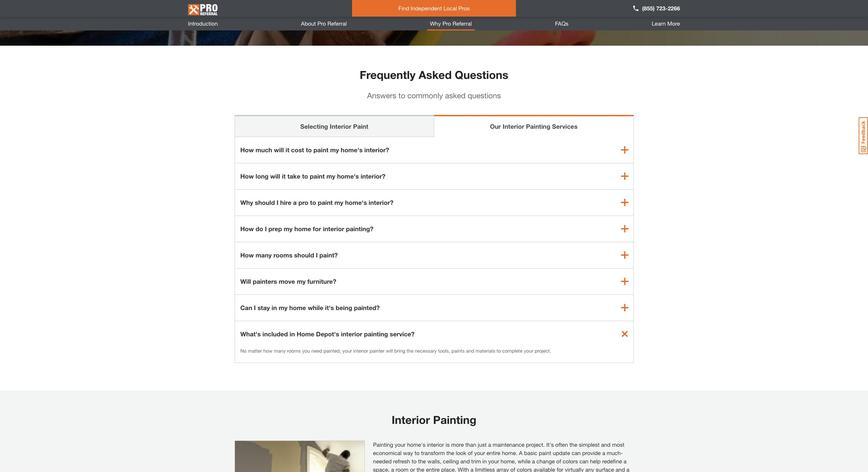 Task type: locate. For each thing, give the bounding box(es) containing it.
1 vertical spatial will
[[270, 172, 280, 180]]

1 horizontal spatial why
[[430, 20, 441, 27]]

to right cost
[[306, 146, 312, 154]]

1 referral from the left
[[328, 20, 347, 27]]

0 vertical spatial it
[[286, 146, 289, 154]]

the left walls,
[[418, 458, 426, 465]]

0 vertical spatial colors
[[563, 458, 578, 465]]

project. up basic
[[526, 442, 545, 448]]

paint?
[[320, 252, 338, 259]]

in up limitless
[[483, 458, 487, 465]]

no
[[240, 348, 247, 354]]

pro down local
[[443, 20, 451, 27]]

and
[[466, 348, 474, 354], [601, 442, 611, 448], [461, 458, 470, 465]]

0 vertical spatial can
[[572, 450, 581, 457]]

1 horizontal spatial while
[[518, 458, 531, 465]]

0 vertical spatial entire
[[487, 450, 501, 457]]

1 horizontal spatial referral
[[453, 20, 472, 27]]

should left paint?
[[294, 252, 314, 259]]

0 vertical spatial while
[[308, 304, 323, 312]]

0 vertical spatial of
[[468, 450, 473, 457]]

furniture?
[[308, 278, 336, 285]]

how left long
[[240, 172, 254, 180]]

to right pro
[[310, 199, 316, 206]]

0 vertical spatial project.
[[535, 348, 551, 354]]

your up way
[[395, 442, 406, 448]]

it left 'take' in the left of the page
[[282, 172, 286, 180]]

asked
[[419, 68, 452, 81]]

can up any on the bottom right of the page
[[580, 458, 589, 465]]

how for how many rooms should i paint?
[[240, 252, 254, 259]]

frequently asked questions
[[360, 68, 509, 81]]

1 vertical spatial should
[[294, 252, 314, 259]]

4 how from the top
[[240, 252, 254, 259]]

of down than
[[468, 450, 473, 457]]

painters
[[253, 278, 277, 285]]

the up the ceiling
[[447, 450, 454, 457]]

trim
[[471, 458, 481, 465]]

colors down a at the bottom
[[517, 467, 532, 473]]

interior left paint
[[330, 123, 351, 130]]

of down home,
[[511, 467, 515, 473]]

1 pro from the left
[[318, 20, 326, 27]]

1 horizontal spatial should
[[294, 252, 314, 259]]

can right update
[[572, 450, 581, 457]]

interior painting
[[392, 414, 477, 427]]

home,
[[501, 458, 516, 465]]

can i stay in my home while it's being painted?
[[240, 304, 380, 312]]

home up home
[[289, 304, 306, 312]]

interior up transform
[[427, 442, 444, 448]]

many up the painters
[[256, 252, 272, 259]]

paint
[[314, 146, 329, 154], [310, 172, 325, 180], [318, 199, 333, 206], [539, 450, 551, 457]]

painted,
[[324, 348, 341, 354]]

1 vertical spatial for
[[557, 467, 564, 473]]

1 vertical spatial and
[[601, 442, 611, 448]]

1 vertical spatial it
[[282, 172, 286, 180]]

it's
[[546, 442, 554, 448]]

a
[[519, 450, 523, 457]]

do
[[256, 225, 263, 233]]

1 horizontal spatial entire
[[487, 450, 501, 457]]

our interior painting services
[[490, 123, 578, 130]]

should left hire
[[255, 199, 275, 206]]

0 vertical spatial will
[[274, 146, 284, 154]]

will for much
[[274, 146, 284, 154]]

entire down walls,
[[426, 467, 440, 473]]

redefine
[[602, 458, 622, 465]]

interior
[[323, 225, 344, 233], [341, 331, 362, 338], [353, 348, 368, 354], [427, 442, 444, 448]]

interior left painter
[[353, 348, 368, 354]]

faqs
[[555, 20, 569, 27]]

while left 'it's'
[[308, 304, 323, 312]]

2 vertical spatial of
[[511, 467, 515, 473]]

2 how from the top
[[240, 172, 254, 180]]

how long will it take to paint my home's interior?
[[240, 172, 386, 180]]

2 vertical spatial painting
[[373, 442, 393, 448]]

2 horizontal spatial painting
[[526, 123, 551, 130]]

0 vertical spatial for
[[313, 225, 321, 233]]

i
[[277, 199, 279, 206], [265, 225, 267, 233], [316, 252, 318, 259], [254, 304, 256, 312]]

0 vertical spatial interior?
[[364, 146, 389, 154]]

colors
[[563, 458, 578, 465], [517, 467, 532, 473]]

bring
[[394, 348, 405, 354]]

the right bring
[[407, 348, 414, 354]]

pro referral logo image
[[188, 1, 218, 18]]

services
[[552, 123, 578, 130]]

independent
[[411, 5, 442, 11]]

pro right about
[[318, 20, 326, 27]]

tools,
[[438, 348, 450, 354]]

of
[[468, 450, 473, 457], [557, 458, 561, 465], [511, 467, 515, 473]]

how up will
[[240, 252, 254, 259]]

a
[[293, 199, 297, 206], [488, 442, 491, 448], [602, 450, 605, 457], [532, 458, 535, 465], [624, 458, 627, 465], [391, 467, 394, 473], [471, 467, 474, 473]]

to
[[399, 91, 405, 100], [306, 146, 312, 154], [302, 172, 308, 180], [310, 199, 316, 206], [497, 348, 501, 354], [415, 450, 420, 457], [412, 458, 417, 465]]

1 how from the top
[[240, 146, 254, 154]]

0 horizontal spatial interior
[[330, 123, 351, 130]]

update
[[553, 450, 570, 457]]

referral right about
[[328, 20, 347, 27]]

project.
[[535, 348, 551, 354], [526, 442, 545, 448]]

1 vertical spatial while
[[518, 458, 531, 465]]

0 horizontal spatial many
[[256, 252, 272, 259]]

will right long
[[270, 172, 280, 180]]

0 horizontal spatial referral
[[328, 20, 347, 27]]

0 horizontal spatial pro
[[318, 20, 326, 27]]

will right 'much' on the left top of page
[[274, 146, 284, 154]]

for down why should i hire a pro to paint my home's interior?
[[313, 225, 321, 233]]

most
[[612, 442, 625, 448]]

matter
[[248, 348, 262, 354]]

to up or
[[412, 458, 417, 465]]

it left cost
[[286, 146, 289, 154]]

no matter how many rooms you need painted, your interior painter will bring the necessary tools, paints and materials to complete your project.
[[240, 348, 551, 354]]

for left 'virtually'
[[557, 467, 564, 473]]

you
[[302, 348, 310, 354]]

1 vertical spatial of
[[557, 458, 561, 465]]

referral for why pro referral
[[453, 20, 472, 27]]

why for why should i hire a pro to paint my home's interior?
[[240, 199, 253, 206]]

1 vertical spatial home
[[289, 304, 306, 312]]

surface
[[596, 467, 614, 473]]

space,
[[373, 467, 390, 473]]

painting?
[[346, 225, 374, 233]]

1 horizontal spatial painting
[[433, 414, 477, 427]]

take
[[288, 172, 300, 180]]

1 vertical spatial project.
[[526, 442, 545, 448]]

while inside painting your home's interior is more than just a maintenance project. it's often the simplest and most economical way to transform the look of your entire home. a basic paint update can provide a much- needed refresh to the walls, ceiling and trim in your home, while a change of colors can help redefine a space, a room or the entire place. with a limitless array of colors available for virtually any surface an
[[518, 458, 531, 465]]

painting left services
[[526, 123, 551, 130]]

or
[[410, 467, 415, 473]]

2 horizontal spatial of
[[557, 458, 561, 465]]

and up much-
[[601, 442, 611, 448]]

0 horizontal spatial colors
[[517, 467, 532, 473]]

in right stay at the left
[[272, 304, 277, 312]]

1 vertical spatial entire
[[426, 467, 440, 473]]

answers
[[367, 91, 397, 100]]

1 vertical spatial why
[[240, 199, 253, 206]]

many right how
[[274, 348, 286, 354]]

it's
[[325, 304, 334, 312]]

in inside painting your home's interior is more than just a maintenance project. it's often the simplest and most economical way to transform the look of your entire home. a basic paint update can provide a much- needed refresh to the walls, ceiling and trim in your home, while a change of colors can help redefine a space, a room or the entire place. with a limitless array of colors available for virtually any surface an
[[483, 458, 487, 465]]

pro
[[318, 20, 326, 27], [443, 20, 451, 27]]

interior right our
[[503, 123, 524, 130]]

simplest
[[579, 442, 600, 448]]

rooms up move
[[274, 252, 293, 259]]

2 horizontal spatial in
[[483, 458, 487, 465]]

painting up more
[[433, 414, 477, 427]]

2 vertical spatial and
[[461, 458, 470, 465]]

how left do
[[240, 225, 254, 233]]

paint inside painting your home's interior is more than just a maintenance project. it's often the simplest and most economical way to transform the look of your entire home. a basic paint update can provide a much- needed refresh to the walls, ceiling and trim in your home, while a change of colors can help redefine a space, a room or the entire place. with a limitless array of colors available for virtually any surface an
[[539, 450, 551, 457]]

1 horizontal spatial of
[[511, 467, 515, 473]]

frequently
[[360, 68, 416, 81]]

i left paint?
[[316, 252, 318, 259]]

0 vertical spatial painting
[[526, 123, 551, 130]]

project. right complete
[[535, 348, 551, 354]]

home's
[[341, 146, 363, 154], [337, 172, 359, 180], [345, 199, 367, 206], [407, 442, 426, 448]]

to right 'take' in the left of the page
[[302, 172, 308, 180]]

0 horizontal spatial painting
[[373, 442, 393, 448]]

a left much-
[[602, 450, 605, 457]]

2 referral from the left
[[453, 20, 472, 27]]

of down update
[[557, 458, 561, 465]]

will left bring
[[386, 348, 393, 354]]

3 how from the top
[[240, 225, 254, 233]]

in left home
[[290, 331, 295, 338]]

how do i prep my home for interior painting?
[[240, 225, 374, 233]]

service?
[[390, 331, 415, 338]]

and up with
[[461, 458, 470, 465]]

colors up 'virtually'
[[563, 458, 578, 465]]

can
[[240, 304, 252, 312]]

how left 'much' on the left top of page
[[240, 146, 254, 154]]

1 horizontal spatial colors
[[563, 458, 578, 465]]

and right paints
[[466, 348, 474, 354]]

2 pro from the left
[[443, 20, 451, 27]]

entire down just
[[487, 450, 501, 457]]

home.
[[502, 450, 518, 457]]

0 horizontal spatial in
[[272, 304, 277, 312]]

2 vertical spatial in
[[483, 458, 487, 465]]

for inside painting your home's interior is more than just a maintenance project. it's often the simplest and most economical way to transform the look of your entire home. a basic paint update can provide a much- needed refresh to the walls, ceiling and trim in your home, while a change of colors can help redefine a space, a room or the entire place. with a limitless array of colors available for virtually any surface an
[[557, 467, 564, 473]]

how for how long will it take to paint my home's interior?
[[240, 172, 254, 180]]

1 horizontal spatial many
[[274, 348, 286, 354]]

0 vertical spatial should
[[255, 199, 275, 206]]

0 horizontal spatial should
[[255, 199, 275, 206]]

pro for about
[[318, 20, 326, 27]]

find
[[398, 5, 409, 11]]

home's inside painting your home's interior is more than just a maintenance project. it's often the simplest and most economical way to transform the look of your entire home. a basic paint update can provide a much- needed refresh to the walls, ceiling and trim in your home, while a change of colors can help redefine a space, a room or the entire place. with a limitless array of colors available for virtually any surface an
[[407, 442, 426, 448]]

1 vertical spatial painting
[[433, 414, 477, 427]]

provide
[[582, 450, 601, 457]]

referral down pros at right top
[[453, 20, 472, 27]]

rooms left you
[[287, 348, 301, 354]]

painting up economical in the bottom of the page
[[373, 442, 393, 448]]

walls,
[[428, 458, 442, 465]]

a right with
[[471, 467, 474, 473]]

my
[[330, 146, 339, 154], [327, 172, 335, 180], [335, 199, 343, 206], [284, 225, 293, 233], [297, 278, 306, 285], [279, 304, 288, 312]]

many
[[256, 252, 272, 259], [274, 348, 286, 354]]

paint right pro
[[318, 199, 333, 206]]

a right redefine
[[624, 458, 627, 465]]

painting
[[526, 123, 551, 130], [433, 414, 477, 427], [373, 442, 393, 448]]

answers to commonly asked questions
[[367, 91, 501, 100]]

much-
[[607, 450, 623, 457]]

0 horizontal spatial why
[[240, 199, 253, 206]]

0 vertical spatial home
[[294, 225, 311, 233]]

interior up way
[[392, 414, 430, 427]]

interior
[[330, 123, 351, 130], [503, 123, 524, 130], [392, 414, 430, 427]]

0 vertical spatial why
[[430, 20, 441, 27]]

painter
[[370, 348, 385, 354]]

your
[[343, 348, 352, 354], [524, 348, 534, 354], [395, 442, 406, 448], [474, 450, 485, 457], [488, 458, 499, 465]]

while down a at the bottom
[[518, 458, 531, 465]]

1 vertical spatial in
[[290, 331, 295, 338]]

available
[[534, 467, 555, 473]]

paint up the change in the right of the page
[[539, 450, 551, 457]]

2 horizontal spatial interior
[[503, 123, 524, 130]]

economical
[[373, 450, 402, 457]]

home down pro
[[294, 225, 311, 233]]

1 horizontal spatial pro
[[443, 20, 451, 27]]

why
[[430, 20, 441, 27], [240, 199, 253, 206]]

1 vertical spatial interior?
[[361, 172, 386, 180]]

local
[[444, 5, 457, 11]]

interior for selecting
[[330, 123, 351, 130]]

interior?
[[364, 146, 389, 154], [361, 172, 386, 180], [369, 199, 394, 206]]

1 horizontal spatial for
[[557, 467, 564, 473]]

with
[[458, 467, 469, 473]]

2266
[[668, 5, 680, 11]]



Task type: vqa. For each thing, say whether or not it's contained in the screenshot.
for inside Painting your home's interior is more than just a maintenance project. It's often the simplest and most economical way to transform the look of your entire home. A basic paint update can provide a much- needed refresh to the walls, ceiling and trim in your home, while a change of colors can help redefine a space, a room or the entire place. With a limitless array of colors available for virtually any surface an
yes



Task type: describe. For each thing, give the bounding box(es) containing it.
refresh
[[393, 458, 410, 465]]

room
[[396, 467, 409, 473]]

being
[[336, 304, 352, 312]]

way
[[403, 450, 413, 457]]

help
[[590, 458, 601, 465]]

learn
[[652, 20, 666, 27]]

it for cost
[[286, 146, 289, 154]]

often
[[556, 442, 568, 448]]

depot's
[[316, 331, 339, 338]]

hire
[[280, 199, 291, 206]]

questions
[[455, 68, 509, 81]]

0 vertical spatial and
[[466, 348, 474, 354]]

change
[[537, 458, 555, 465]]

pro for why
[[443, 20, 451, 27]]

how for how do i prep my home for interior painting?
[[240, 225, 254, 233]]

find independent local pros button
[[352, 0, 516, 17]]

place.
[[441, 467, 456, 473]]

0 horizontal spatial while
[[308, 304, 323, 312]]

find independent local pros
[[398, 5, 470, 11]]

painted?
[[354, 304, 380, 312]]

paint right cost
[[314, 146, 329, 154]]

to right way
[[415, 450, 420, 457]]

the right or
[[417, 467, 425, 473]]

home
[[297, 331, 314, 338]]

any
[[586, 467, 594, 473]]

will for long
[[270, 172, 280, 180]]

a left room
[[391, 467, 394, 473]]

1 horizontal spatial in
[[290, 331, 295, 338]]

learn more
[[652, 20, 680, 27]]

how much will it cost to paint my home's interior?
[[240, 146, 389, 154]]

commonly
[[408, 91, 443, 100]]

(855) 723-2266 link
[[633, 4, 680, 12]]

will painters move my furniture?
[[240, 278, 336, 285]]

why for why pro referral
[[430, 20, 441, 27]]

your right complete
[[524, 348, 534, 354]]

introduction
[[188, 20, 218, 27]]

interior right depot's
[[341, 331, 362, 338]]

interior left painting?
[[323, 225, 344, 233]]

1 vertical spatial rooms
[[287, 348, 301, 354]]

home for while
[[289, 304, 306, 312]]

your up limitless
[[488, 458, 499, 465]]

prep
[[269, 225, 282, 233]]

array
[[497, 467, 509, 473]]

look
[[456, 450, 466, 457]]

necessary
[[415, 348, 437, 354]]

is
[[446, 442, 450, 448]]

(855) 723-2266
[[642, 5, 680, 11]]

0 horizontal spatial of
[[468, 450, 473, 457]]

2 vertical spatial interior?
[[369, 199, 394, 206]]

much
[[256, 146, 272, 154]]

(855)
[[642, 5, 655, 11]]

1 vertical spatial many
[[274, 348, 286, 354]]

need
[[311, 348, 322, 354]]

virtually
[[565, 467, 584, 473]]

asked
[[445, 91, 466, 100]]

interior for our
[[503, 123, 524, 130]]

pro
[[299, 199, 308, 206]]

1 horizontal spatial interior
[[392, 414, 430, 427]]

what's included in home depot's interior painting service?
[[240, 331, 415, 338]]

more
[[668, 20, 680, 27]]

1 vertical spatial can
[[580, 458, 589, 465]]

your down just
[[474, 450, 485, 457]]

the right "often"
[[570, 442, 578, 448]]

needed
[[373, 458, 392, 465]]

why pro referral
[[430, 20, 472, 27]]

how
[[263, 348, 273, 354]]

2 vertical spatial will
[[386, 348, 393, 354]]

selecting interior paint
[[300, 123, 368, 130]]

723-
[[656, 5, 668, 11]]

what's
[[240, 331, 261, 338]]

interior? for how much will it cost to paint my home's interior?
[[364, 146, 389, 154]]

limitless
[[475, 467, 495, 473]]

move
[[279, 278, 295, 285]]

0 vertical spatial in
[[272, 304, 277, 312]]

painting your home's interior is more than just a maintenance project. it's often the simplest and most economical way to transform the look of your entire home. a basic paint update can provide a much- needed refresh to the walls, ceiling and trim in your home, while a change of colors can help redefine a space, a room or the entire place. with a limitless array of colors available for virtually any surface an
[[373, 442, 630, 473]]

maintenance
[[493, 442, 525, 448]]

painting
[[364, 331, 388, 338]]

i right do
[[265, 225, 267, 233]]

a down basic
[[532, 458, 535, 465]]

referral for about pro referral
[[328, 20, 347, 27]]

to right the "materials"
[[497, 348, 501, 354]]

how many rooms should i paint?
[[240, 252, 338, 259]]

basic
[[524, 450, 538, 457]]

more
[[451, 442, 464, 448]]

about pro referral
[[301, 20, 347, 27]]

0 vertical spatial rooms
[[274, 252, 293, 259]]

long
[[256, 172, 269, 180]]

it for take
[[282, 172, 286, 180]]

our
[[490, 123, 501, 130]]

feedback link image
[[859, 117, 868, 155]]

paints
[[452, 348, 465, 354]]

a right just
[[488, 442, 491, 448]]

selecting
[[300, 123, 328, 130]]

interior? for how long will it take to paint my home's interior?
[[361, 172, 386, 180]]

stay
[[258, 304, 270, 312]]

painting inside painting your home's interior is more than just a maintenance project. it's often the simplest and most economical way to transform the look of your entire home. a basic paint update can provide a much- needed refresh to the walls, ceiling and trim in your home, while a change of colors can help redefine a space, a room or the entire place. with a limitless array of colors available for virtually any surface an
[[373, 442, 393, 448]]

0 horizontal spatial for
[[313, 225, 321, 233]]

paint right 'take' in the left of the page
[[310, 172, 325, 180]]

included
[[263, 331, 288, 338]]

to right answers
[[399, 91, 405, 100]]

cost
[[291, 146, 304, 154]]

interior inside painting your home's interior is more than just a maintenance project. it's often the simplest and most economical way to transform the look of your entire home. a basic paint update can provide a much- needed refresh to the walls, ceiling and trim in your home, while a change of colors can help redefine a space, a room or the entire place. with a limitless array of colors available for virtually any surface an
[[427, 442, 444, 448]]

0 vertical spatial many
[[256, 252, 272, 259]]

project. inside painting your home's interior is more than just a maintenance project. it's often the simplest and most economical way to transform the look of your entire home. a basic paint update can provide a much- needed refresh to the walls, ceiling and trim in your home, while a change of colors can help redefine a space, a room or the entire place. with a limitless array of colors available for virtually any surface an
[[526, 442, 545, 448]]

1 vertical spatial colors
[[517, 467, 532, 473]]

how for how much will it cost to paint my home's interior?
[[240, 146, 254, 154]]

than
[[466, 442, 476, 448]]

i right can
[[254, 304, 256, 312]]

pros
[[459, 5, 470, 11]]

0 horizontal spatial entire
[[426, 467, 440, 473]]

will
[[240, 278, 251, 285]]

questions
[[468, 91, 501, 100]]

your right the painted,
[[343, 348, 352, 354]]

a left pro
[[293, 199, 297, 206]]

i left hire
[[277, 199, 279, 206]]

home for for
[[294, 225, 311, 233]]

just
[[478, 442, 487, 448]]

why should i hire a pro to paint my home's interior?
[[240, 199, 394, 206]]

paint
[[353, 123, 368, 130]]

about
[[301, 20, 316, 27]]



